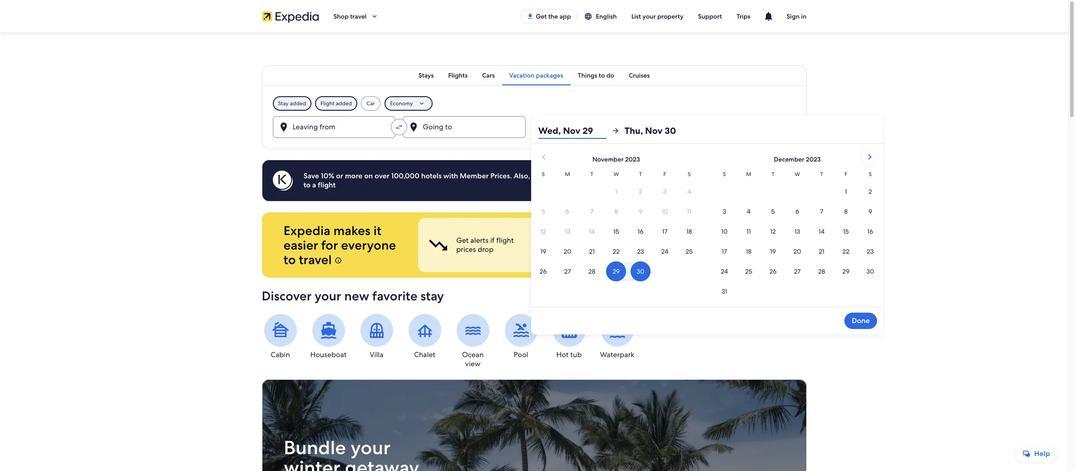 Task type: vqa. For each thing, say whether or not it's contained in the screenshot.
Rochester Hotels with Suites on the right of the page
no



Task type: locate. For each thing, give the bounding box(es) containing it.
2 horizontal spatial flight
[[611, 236, 629, 245]]

1 f from the left
[[664, 171, 667, 178]]

wed, nov 29
[[539, 125, 594, 137]]

thu, nov 30
[[625, 125, 677, 137]]

travel left trailing image
[[350, 12, 367, 20]]

t right when
[[640, 171, 643, 178]]

1 horizontal spatial your
[[351, 436, 391, 461]]

to left do
[[599, 71, 605, 80]]

t
[[591, 171, 594, 178], [640, 171, 643, 178], [772, 171, 775, 178], [821, 171, 824, 178]]

sign
[[787, 12, 800, 20]]

prices.
[[491, 171, 512, 181]]

0 horizontal spatial your
[[315, 288, 342, 304]]

2 s from the left
[[688, 171, 691, 178]]

save left up
[[566, 171, 580, 181]]

more
[[345, 171, 363, 181]]

previous month image
[[539, 152, 550, 163]]

a
[[667, 171, 671, 181], [312, 180, 316, 190]]

-
[[577, 126, 580, 135]]

1 horizontal spatial 29
[[583, 125, 594, 137]]

added for stay added
[[290, 100, 306, 107]]

0 horizontal spatial get
[[456, 236, 469, 245]]

2023 for november 2023
[[626, 155, 641, 164]]

0 vertical spatial your
[[643, 12, 656, 20]]

flight added
[[321, 100, 352, 107]]

bundle inside bundle flight + hotel to save
[[586, 236, 609, 245]]

1 horizontal spatial save
[[586, 245, 600, 254]]

to inside expedia makes it easier for everyone to travel
[[284, 252, 296, 268]]

earn airline miles and one key rewards
[[716, 236, 786, 254]]

1 horizontal spatial bundle
[[586, 236, 609, 245]]

vacation
[[510, 71, 535, 80]]

30%
[[601, 171, 616, 181]]

flights link
[[441, 65, 475, 85]]

3 s from the left
[[724, 171, 726, 178]]

over
[[375, 171, 390, 181]]

trailing image
[[371, 12, 379, 20]]

travel left xsmall image
[[299, 252, 332, 268]]

a right add
[[667, 171, 671, 181]]

1 t from the left
[[591, 171, 594, 178]]

your for discover
[[315, 288, 342, 304]]

get
[[536, 12, 547, 20], [456, 236, 469, 245]]

added
[[290, 100, 306, 107], [336, 100, 352, 107]]

do
[[607, 71, 615, 80]]

car
[[367, 100, 375, 107]]

2023 up when
[[626, 155, 641, 164]]

1 vertical spatial get
[[456, 236, 469, 245]]

to
[[599, 71, 605, 80], [593, 171, 600, 181], [304, 180, 311, 190], [655, 236, 662, 245], [284, 252, 296, 268]]

1 2023 from the left
[[626, 155, 641, 164]]

travel inside shop travel dropdown button
[[350, 12, 367, 20]]

0 horizontal spatial added
[[290, 100, 306, 107]]

2023 for december 2023
[[807, 155, 821, 164]]

t down december
[[772, 171, 775, 178]]

bundle inside bundle your winter getawa
[[284, 436, 346, 461]]

nov inside "button"
[[646, 125, 663, 137]]

1 vertical spatial hotel
[[637, 236, 654, 245]]

1 horizontal spatial get
[[536, 12, 547, 20]]

1 horizontal spatial 2023
[[807, 155, 821, 164]]

your inside bundle your winter getawa
[[351, 436, 391, 461]]

save left +
[[586, 245, 600, 254]]

1 w from the left
[[614, 171, 619, 178]]

nov
[[563, 125, 581, 137], [646, 125, 663, 137], [552, 126, 565, 135], [582, 126, 595, 135]]

cars link
[[475, 65, 502, 85]]

0 horizontal spatial 2023
[[626, 155, 641, 164]]

2 vertical spatial your
[[351, 436, 391, 461]]

1 horizontal spatial 30
[[665, 125, 677, 137]]

stay
[[421, 288, 444, 304]]

expedia
[[284, 223, 331, 239]]

1 vertical spatial save
[[586, 245, 600, 254]]

30 right -
[[597, 126, 606, 135]]

tab list inside bundle your winter getawa main content
[[262, 65, 807, 85]]

cruises
[[629, 71, 650, 80]]

0 horizontal spatial hotel
[[637, 236, 654, 245]]

get for get alerts if flight prices drop
[[456, 236, 469, 245]]

added for flight added
[[336, 100, 352, 107]]

0 horizontal spatial 29
[[567, 126, 575, 135]]

expedia logo image
[[262, 10, 319, 23]]

0 horizontal spatial f
[[664, 171, 667, 178]]

1 vertical spatial bundle
[[284, 436, 346, 461]]

sign in button
[[780, 5, 814, 27]]

0 horizontal spatial w
[[614, 171, 619, 178]]

0 horizontal spatial save
[[566, 171, 580, 181]]

flight right if
[[497, 236, 514, 245]]

1 horizontal spatial a
[[667, 171, 671, 181]]

2 horizontal spatial your
[[643, 12, 656, 20]]

flight inside save 10% or more on over 100,000 hotels with member prices. also, members save up to 30% when you add a hotel to a flight
[[318, 180, 336, 190]]

english
[[596, 12, 617, 20]]

shop travel
[[334, 12, 367, 20]]

to down expedia
[[284, 252, 296, 268]]

2 2023 from the left
[[807, 155, 821, 164]]

get alerts if flight prices drop
[[456, 236, 514, 254]]

1 added from the left
[[290, 100, 306, 107]]

houseboat
[[311, 350, 347, 360]]

t right up
[[591, 171, 594, 178]]

villa button
[[358, 314, 396, 360]]

w for december
[[795, 171, 801, 178]]

0 vertical spatial travel
[[350, 12, 367, 20]]

0 vertical spatial get
[[536, 12, 547, 20]]

get inside get alerts if flight prices drop
[[456, 236, 469, 245]]

1 horizontal spatial travel
[[350, 12, 367, 20]]

3 t from the left
[[772, 171, 775, 178]]

get left alerts
[[456, 236, 469, 245]]

to right +
[[655, 236, 662, 245]]

1 vertical spatial travel
[[299, 252, 332, 268]]

in
[[802, 12, 807, 20]]

1 horizontal spatial f
[[845, 171, 848, 178]]

1 horizontal spatial m
[[747, 171, 752, 178]]

2 added from the left
[[336, 100, 352, 107]]

small image
[[585, 12, 593, 20]]

30 right thu,
[[665, 125, 677, 137]]

members
[[532, 171, 564, 181]]

flight left +
[[611, 236, 629, 245]]

flight left or
[[318, 180, 336, 190]]

pool
[[514, 350, 529, 360]]

on
[[364, 171, 373, 181]]

1 horizontal spatial w
[[795, 171, 801, 178]]

also,
[[514, 171, 530, 181]]

new
[[345, 288, 370, 304]]

29 right -
[[583, 125, 594, 137]]

1 m from the left
[[565, 171, 571, 178]]

save
[[304, 171, 319, 181]]

ocean
[[462, 350, 484, 360]]

cabin button
[[262, 314, 299, 360]]

get right download the app button image
[[536, 12, 547, 20]]

0 vertical spatial save
[[566, 171, 580, 181]]

2 f from the left
[[845, 171, 848, 178]]

stay added
[[278, 100, 306, 107]]

0 horizontal spatial travel
[[299, 252, 332, 268]]

hotel inside bundle flight + hotel to save
[[637, 236, 654, 245]]

bundle flight + hotel to save
[[586, 236, 662, 254]]

1 s from the left
[[542, 171, 545, 178]]

economy button
[[385, 96, 433, 111]]

1 horizontal spatial flight
[[497, 236, 514, 245]]

29 left -
[[567, 126, 575, 135]]

0 horizontal spatial m
[[565, 171, 571, 178]]

0 horizontal spatial 30
[[597, 126, 606, 135]]

xsmall image
[[335, 257, 342, 264]]

m
[[565, 171, 571, 178], [747, 171, 752, 178]]

f for december 2023
[[845, 171, 848, 178]]

tab list
[[262, 65, 807, 85]]

travel
[[350, 12, 367, 20], [299, 252, 332, 268]]

w down december 2023
[[795, 171, 801, 178]]

hot
[[557, 350, 569, 360]]

chalet
[[414, 350, 436, 360]]

2 w from the left
[[795, 171, 801, 178]]

miles
[[754, 236, 771, 245]]

2023 right december
[[807, 155, 821, 164]]

hotels
[[422, 171, 442, 181]]

nov 29 - nov 30 button
[[532, 116, 638, 138]]

packages
[[536, 71, 564, 80]]

30
[[665, 125, 677, 137], [597, 126, 606, 135]]

key
[[732, 245, 744, 254]]

expedia makes it easier for everyone to travel
[[284, 223, 396, 268]]

0 vertical spatial bundle
[[586, 236, 609, 245]]

when
[[618, 171, 637, 181]]

0 vertical spatial hotel
[[673, 171, 690, 181]]

a left 10%
[[312, 180, 316, 190]]

thu,
[[625, 125, 644, 137]]

save
[[566, 171, 580, 181], [586, 245, 600, 254]]

hotel right +
[[637, 236, 654, 245]]

app
[[560, 12, 571, 20]]

0 horizontal spatial flight
[[318, 180, 336, 190]]

waterpark button
[[599, 314, 636, 360]]

added right 'stay'
[[290, 100, 306, 107]]

2 m from the left
[[747, 171, 752, 178]]

4 s from the left
[[870, 171, 873, 178]]

december 2023
[[775, 155, 821, 164]]

bundle
[[586, 236, 609, 245], [284, 436, 346, 461]]

added right flight
[[336, 100, 352, 107]]

t down december 2023
[[821, 171, 824, 178]]

get the app link
[[521, 9, 577, 24]]

1 vertical spatial your
[[315, 288, 342, 304]]

sign in
[[787, 12, 807, 20]]

makes
[[334, 223, 371, 239]]

hotel right add
[[673, 171, 690, 181]]

tab list containing stays
[[262, 65, 807, 85]]

0 horizontal spatial bundle
[[284, 436, 346, 461]]

1 horizontal spatial added
[[336, 100, 352, 107]]

w down november 2023 at top
[[614, 171, 619, 178]]

travel sale activities deals image
[[262, 380, 807, 472]]

you
[[638, 171, 651, 181]]

1 horizontal spatial hotel
[[673, 171, 690, 181]]



Task type: describe. For each thing, give the bounding box(es) containing it.
hotel inside save 10% or more on over 100,000 hotels with member prices. also, members save up to 30% when you add a hotel to a flight
[[673, 171, 690, 181]]

next month image
[[865, 152, 876, 163]]

trips link
[[730, 8, 758, 25]]

1 out of 3 element
[[418, 218, 542, 273]]

m for december 2023
[[747, 171, 752, 178]]

support
[[699, 12, 723, 20]]

it
[[374, 223, 382, 239]]

flight inside bundle flight + hotel to save
[[611, 236, 629, 245]]

f for november 2023
[[664, 171, 667, 178]]

2 t from the left
[[640, 171, 643, 178]]

2 out of 3 element
[[548, 218, 672, 273]]

save inside save 10% or more on over 100,000 hotels with member prices. also, members save up to 30% when you add a hotel to a flight
[[566, 171, 580, 181]]

flights
[[449, 71, 468, 80]]

wed, nov 29 button
[[539, 123, 607, 139]]

30 inside nov 29 - nov 30 button
[[597, 126, 606, 135]]

stays
[[419, 71, 434, 80]]

flight
[[321, 100, 335, 107]]

download the app button image
[[527, 13, 534, 20]]

list your property
[[632, 12, 684, 20]]

things to do
[[578, 71, 615, 80]]

add
[[653, 171, 666, 181]]

favorite
[[373, 288, 418, 304]]

waterpark
[[600, 350, 635, 360]]

done
[[852, 316, 870, 326]]

your for bundle
[[351, 436, 391, 461]]

save 10% or more on over 100,000 hotels with member prices. also, members save up to 30% when you add a hotel to a flight
[[304, 171, 690, 190]]

swap origin and destination values image
[[395, 123, 404, 131]]

discover
[[262, 288, 312, 304]]

villa
[[370, 350, 384, 360]]

done button
[[845, 313, 878, 329]]

100,000
[[392, 171, 420, 181]]

chalet button
[[406, 314, 444, 360]]

get the app
[[536, 12, 571, 20]]

cars
[[483, 71, 495, 80]]

things to do link
[[571, 65, 622, 85]]

m for november 2023
[[565, 171, 571, 178]]

support link
[[691, 8, 730, 25]]

4 t from the left
[[821, 171, 824, 178]]

and
[[773, 236, 786, 245]]

vacation packages link
[[502, 65, 571, 85]]

view
[[466, 359, 481, 369]]

easier
[[284, 237, 318, 254]]

bundle your winter getawa main content
[[0, 33, 1069, 472]]

november 2023
[[593, 155, 641, 164]]

everyone
[[341, 237, 396, 254]]

economy
[[390, 100, 413, 107]]

with
[[444, 171, 458, 181]]

your for list
[[643, 12, 656, 20]]

english button
[[577, 8, 625, 25]]

december
[[775, 155, 805, 164]]

flight inside get alerts if flight prices drop
[[497, 236, 514, 245]]

one
[[716, 245, 730, 254]]

0 horizontal spatial a
[[312, 180, 316, 190]]

november
[[593, 155, 624, 164]]

rewards
[[746, 245, 772, 254]]

to inside bundle flight + hotel to save
[[655, 236, 662, 245]]

member
[[460, 171, 489, 181]]

to right up
[[593, 171, 600, 181]]

earn
[[716, 236, 730, 245]]

shop travel button
[[326, 5, 386, 27]]

houseboat button
[[310, 314, 347, 360]]

list your property link
[[625, 8, 691, 25]]

shop
[[334, 12, 349, 20]]

prices
[[456, 245, 476, 254]]

cabin
[[271, 350, 290, 360]]

bundle for bundle flight + hotel to save
[[586, 236, 609, 245]]

to left 10%
[[304, 180, 311, 190]]

drop
[[478, 245, 494, 254]]

winter
[[284, 456, 340, 472]]

3 out of 3 element
[[678, 218, 802, 273]]

property
[[658, 12, 684, 20]]

things
[[578, 71, 598, 80]]

ocean view button
[[455, 314, 492, 369]]

bundle for bundle your winter getawa
[[284, 436, 346, 461]]

hot tub
[[557, 350, 582, 360]]

list
[[632, 12, 642, 20]]

10%
[[321, 171, 335, 181]]

to inside 'link'
[[599, 71, 605, 80]]

w for november
[[614, 171, 619, 178]]

vacation packages
[[510, 71, 564, 80]]

airline
[[732, 236, 752, 245]]

thu, nov 30 button
[[625, 123, 693, 139]]

tub
[[571, 350, 582, 360]]

stay
[[278, 100, 289, 107]]

30 inside thu, nov 30 "button"
[[665, 125, 677, 137]]

get for get the app
[[536, 12, 547, 20]]

communication center icon image
[[764, 11, 775, 22]]

stays link
[[412, 65, 441, 85]]

trips
[[737, 12, 751, 20]]

the
[[549, 12, 558, 20]]

pool button
[[503, 314, 540, 360]]

alerts
[[471, 236, 489, 245]]

save inside bundle flight + hotel to save
[[586, 245, 600, 254]]

cruises link
[[622, 65, 658, 85]]

bundle your winter getawa
[[284, 436, 419, 472]]

travel inside expedia makes it easier for everyone to travel
[[299, 252, 332, 268]]

ocean view
[[462, 350, 484, 369]]

+
[[630, 236, 635, 245]]

if
[[490, 236, 495, 245]]



